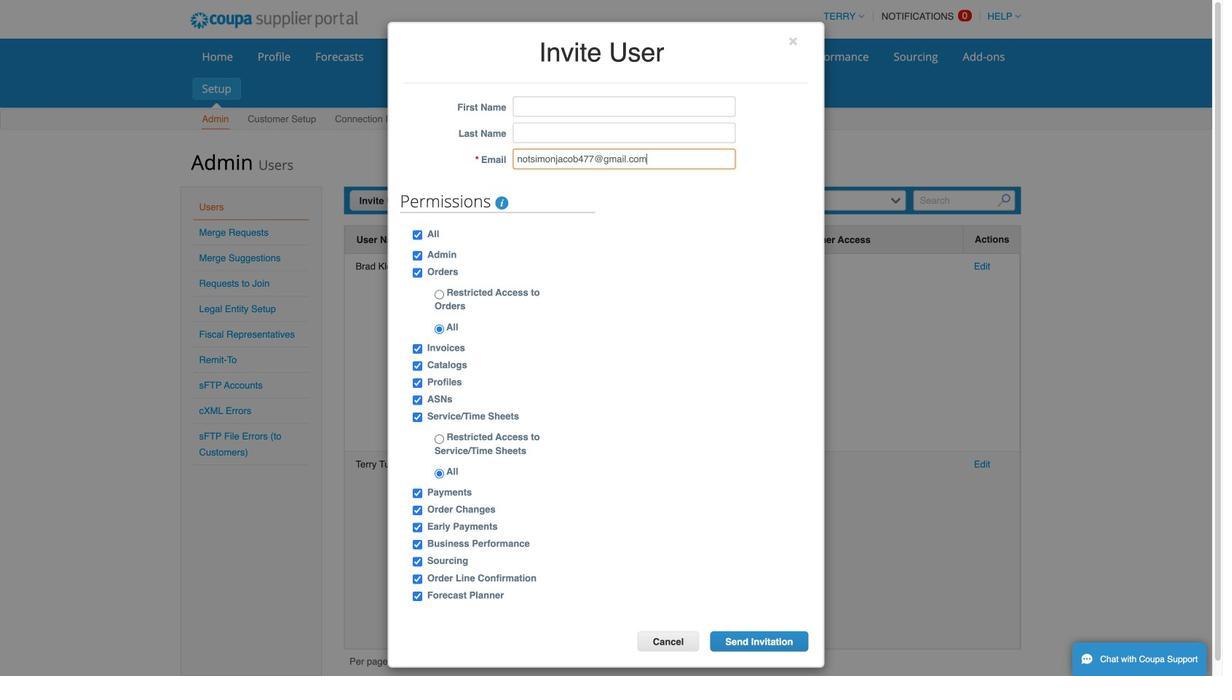 Task type: vqa. For each thing, say whether or not it's contained in the screenshot.
Coupa Supplier Portal image
yes



Task type: describe. For each thing, give the bounding box(es) containing it.
Search text field
[[914, 190, 1016, 211]]

search image
[[998, 194, 1011, 207]]



Task type: locate. For each thing, give the bounding box(es) containing it.
info image
[[495, 196, 509, 210]]

navigation
[[350, 655, 447, 672]]

None checkbox
[[413, 362, 422, 371], [413, 379, 422, 388], [413, 396, 422, 405], [413, 592, 422, 601], [413, 362, 422, 371], [413, 379, 422, 388], [413, 396, 422, 405], [413, 592, 422, 601]]

None checkbox
[[413, 230, 422, 240], [413, 251, 422, 261], [413, 268, 422, 278], [413, 344, 422, 354], [413, 413, 422, 422], [413, 489, 422, 498], [413, 506, 422, 516], [413, 523, 422, 533], [413, 540, 422, 550], [413, 558, 422, 567], [413, 575, 422, 584], [413, 230, 422, 240], [413, 251, 422, 261], [413, 268, 422, 278], [413, 344, 422, 354], [413, 413, 422, 422], [413, 489, 422, 498], [413, 506, 422, 516], [413, 523, 422, 533], [413, 540, 422, 550], [413, 558, 422, 567], [413, 575, 422, 584]]

None radio
[[435, 290, 444, 300], [435, 435, 444, 444], [435, 290, 444, 300], [435, 435, 444, 444]]

None text field
[[513, 96, 736, 117], [513, 123, 736, 143], [513, 149, 736, 169], [513, 96, 736, 117], [513, 123, 736, 143], [513, 149, 736, 169]]

None radio
[[435, 325, 444, 334], [435, 469, 444, 479], [435, 325, 444, 334], [435, 469, 444, 479]]

coupa supplier portal image
[[180, 2, 368, 39]]



